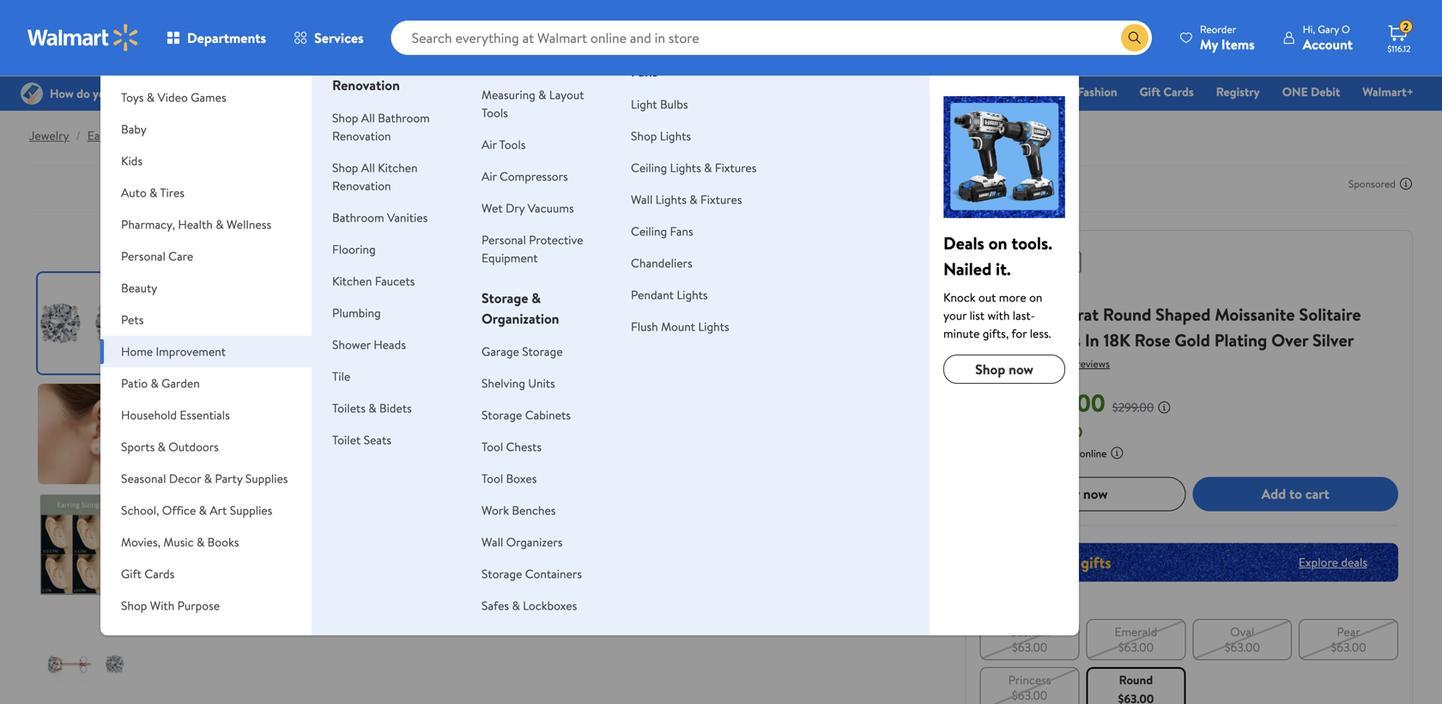 Task type: describe. For each thing, give the bounding box(es) containing it.
shower
[[332, 336, 371, 353]]

2 / from the left
[[137, 127, 141, 144]]

emerald
[[1115, 623, 1158, 640]]

vacuums
[[528, 200, 574, 216]]

flooring link
[[332, 241, 376, 258]]

cart
[[1306, 484, 1330, 503]]

toy shop link
[[947, 82, 1009, 101]]

storage containers
[[482, 565, 582, 582]]

2 vertical spatial kitchen
[[332, 273, 372, 289]]

light bulbs link
[[631, 96, 688, 112]]

fixtures for wall lights & fixtures
[[701, 191, 742, 208]]

care
[[168, 248, 193, 264]]

& right sports
[[158, 438, 166, 455]]

it.
[[996, 257, 1011, 281]]

in
[[1085, 328, 1100, 352]]

& right music
[[197, 534, 205, 550]]

add to cart
[[1262, 484, 1330, 503]]

& left tires
[[149, 184, 157, 201]]

add
[[1262, 484, 1286, 503]]

outdoors
[[169, 438, 219, 455]]

items
[[1222, 35, 1255, 54]]

solitaire
[[1300, 302, 1362, 326]]

fixtures for ceiling lights & fixtures
[[715, 159, 757, 176]]

protective
[[529, 231, 584, 248]]

bathroom for vanities
[[332, 209, 384, 226]]

& right health
[[216, 216, 224, 233]]

4 prong 2 carat round shaped moissanite solitaire stud earrings in 18k rose gold plating over silver - image 1 of 5 image
[[38, 273, 138, 374]]

buy now
[[1058, 484, 1108, 503]]

round inside jeenmata 4 prong 2 carat round shaped moissanite solitaire stud earrings in 18k rose gold plating over silver
[[1103, 302, 1152, 326]]

storage for cabinets
[[482, 407, 522, 423]]

home link
[[1016, 82, 1063, 101]]

$299.00
[[1113, 399, 1154, 416]]

oval $63.00
[[1225, 623, 1260, 655]]

faucets
[[375, 273, 415, 289]]

rose
[[1135, 328, 1171, 352]]

shop for shop all bathroom renovation
[[332, 109, 358, 126]]

kitchen for shop all kitchen renovation
[[378, 159, 418, 176]]

shop now link
[[944, 355, 1066, 384]]

& inside storage & organization
[[532, 289, 541, 307]]

buy
[[1058, 484, 1080, 503]]

all for kitchen
[[361, 159, 375, 176]]

lights for pendant
[[677, 286, 708, 303]]

storage & organization
[[482, 289, 559, 328]]

4 prong 2 carat round shaped moissanite solitaire stud earrings in 18k rose gold plating over silver - image 3 of 5 image
[[38, 495, 138, 595]]

now for shop now
[[1009, 360, 1034, 379]]

gold
[[1175, 328, 1211, 352]]

storage cabinets link
[[482, 407, 571, 423]]

wet
[[482, 200, 503, 216]]

for
[[1012, 325, 1027, 342]]

& right grocery on the top of page
[[605, 83, 613, 100]]

home improvement image
[[944, 96, 1066, 218]]

search icon image
[[1128, 31, 1142, 45]]

seasonal
[[121, 470, 166, 487]]

$63.00 for princess $63.00
[[1012, 687, 1048, 703]]

& right toys
[[147, 89, 155, 106]]

pharmacy,
[[121, 216, 175, 233]]

shop right the toy
[[975, 83, 1002, 100]]

organization
[[482, 309, 559, 328]]

chandeliers link
[[631, 255, 693, 271]]

& inside bathroom & kitchen renovation
[[395, 55, 404, 74]]

lights right the mount
[[698, 318, 730, 335]]

round button
[[1087, 667, 1186, 704]]

$63.00 for oval $63.00
[[1225, 639, 1260, 655]]

silver
[[1313, 328, 1355, 352]]

air compressors
[[482, 168, 568, 185]]

shop all kitchen renovation
[[332, 159, 418, 194]]

cards for gift cards dropdown button
[[145, 565, 175, 582]]

storage for &
[[482, 289, 528, 307]]

toys
[[121, 89, 144, 106]]

kitchen faucets
[[332, 273, 415, 289]]

storage up units on the left bottom
[[522, 343, 563, 360]]

0 horizontal spatial on
[[989, 231, 1008, 255]]

ad disclaimer and feedback image
[[1400, 177, 1413, 191]]

plating
[[1215, 328, 1268, 352]]

lighting & ceiling fans
[[631, 41, 739, 81]]

1 vertical spatial tools
[[499, 136, 526, 153]]

auto & tires button
[[100, 177, 312, 209]]

kids button
[[100, 145, 312, 177]]

registry link
[[1209, 82, 1268, 101]]

sports & outdoors button
[[100, 431, 312, 463]]

games
[[191, 89, 226, 106]]

when
[[1006, 446, 1029, 460]]

& down ceiling lights & fixtures link
[[690, 191, 698, 208]]

& left art
[[199, 502, 207, 519]]

777
[[1059, 356, 1074, 371]]

purchased
[[1032, 446, 1078, 460]]

shop for shop all kitchen renovation
[[332, 159, 358, 176]]

appliances
[[221, 57, 277, 74]]

gift for gift cards link
[[1140, 83, 1161, 100]]

kitchen for bathroom & kitchen renovation
[[408, 55, 454, 74]]

wellness
[[227, 216, 271, 233]]

tile
[[332, 368, 350, 385]]

& left bidets
[[369, 400, 377, 416]]

now for buy now
[[1084, 484, 1108, 503]]

bathroom inside shop all bathroom renovation
[[378, 109, 430, 126]]

tool boxes link
[[482, 470, 537, 487]]

nailed
[[944, 257, 992, 281]]

now $63.00
[[980, 386, 1106, 419]]

with
[[150, 597, 175, 614]]

less.
[[1030, 325, 1052, 342]]

light bulbs
[[631, 96, 688, 112]]

& down departments
[[210, 57, 218, 74]]

ceiling lights & fixtures link
[[631, 159, 757, 176]]

gifts,
[[983, 325, 1009, 342]]

ceiling inside lighting & ceiling fans
[[697, 41, 739, 60]]

renovation for shop all bathroom renovation
[[332, 128, 391, 144]]

& inside measuring & layout tools
[[539, 86, 547, 103]]

oval
[[1231, 623, 1255, 640]]

wall organizers link
[[482, 534, 563, 550]]

vanities
[[387, 209, 428, 226]]

shop all bathroom renovation
[[332, 109, 430, 144]]

auto & tires
[[121, 184, 185, 201]]

shelving units link
[[482, 375, 555, 392]]

jewelry link
[[29, 127, 69, 144]]

777 reviews link
[[1055, 356, 1110, 371]]

storage for containers
[[482, 565, 522, 582]]

lights for shop
[[660, 128, 691, 144]]

shaped
[[1156, 302, 1211, 326]]

essentials inside grocery & essentials link
[[616, 83, 667, 100]]

toilet seats
[[332, 431, 392, 448]]

containers
[[525, 565, 582, 582]]

knock
[[944, 289, 976, 306]]

pendant
[[631, 286, 674, 303]]

all for bathroom
[[361, 109, 375, 126]]

air for air compressors
[[482, 168, 497, 185]]

price
[[980, 446, 1003, 460]]

work benches
[[482, 502, 556, 519]]

gary
[[1318, 22, 1340, 36]]

& up the wall lights & fixtures
[[704, 159, 712, 176]]

toys & video games button
[[100, 82, 312, 113]]

shop lights link
[[631, 128, 691, 144]]

jewelry / earrings /
[[29, 127, 141, 144]]

walmart image
[[27, 24, 139, 52]]

earrings inside jeenmata 4 prong 2 carat round shaped moissanite solitaire stud earrings in 18k rose gold plating over silver
[[1019, 328, 1081, 352]]



Task type: vqa. For each thing, say whether or not it's contained in the screenshot.
the top EARRINGS
yes



Task type: locate. For each thing, give the bounding box(es) containing it.
storage cabinets
[[482, 407, 571, 423]]

$63.00 for now $63.00
[[1034, 386, 1106, 419]]

1 vertical spatial wall
[[482, 534, 503, 550]]

3 renovation from the top
[[332, 177, 391, 194]]

1 vertical spatial tool
[[482, 470, 503, 487]]

shower heads
[[332, 336, 406, 353]]

shop down bathroom & kitchen renovation
[[332, 109, 358, 126]]

air compressors link
[[482, 168, 568, 185]]

1 horizontal spatial /
[[137, 127, 141, 144]]

bathroom inside bathroom & kitchen renovation
[[332, 55, 392, 74]]

4 prong 2 carat round shaped moissanite solitaire stud earrings in 18k rose gold plating over silver - image 2 of 5 image
[[38, 384, 138, 484]]

all down the shop all bathroom renovation link
[[361, 159, 375, 176]]

renovation
[[332, 76, 400, 94], [332, 128, 391, 144], [332, 177, 391, 194]]

1 horizontal spatial fans
[[670, 223, 694, 240]]

ceiling fans link
[[631, 223, 694, 240]]

lights down bulbs
[[660, 128, 691, 144]]

1 vertical spatial 2
[[1044, 302, 1053, 326]]

on
[[989, 231, 1008, 255], [1030, 289, 1043, 306]]

Walmart Site-Wide search field
[[391, 21, 1152, 55]]

0 vertical spatial 2
[[1404, 19, 1409, 34]]

cards inside gift cards dropdown button
[[145, 565, 175, 582]]

ceiling for lights
[[631, 159, 667, 176]]

mount
[[661, 318, 696, 335]]

storage up safes in the bottom left of the page
[[482, 565, 522, 582]]

lights up 'flush mount lights'
[[677, 286, 708, 303]]

& inside lighting & ceiling fans
[[684, 41, 694, 60]]

/ right jewelry link
[[76, 127, 81, 144]]

grocery & essentials
[[560, 83, 667, 100]]

1 air from the top
[[482, 136, 497, 153]]

0 horizontal spatial 2
[[1044, 302, 1053, 326]]

1 vertical spatial all
[[361, 159, 375, 176]]

safes & lockboxes
[[482, 597, 577, 614]]

0 vertical spatial fans
[[631, 62, 658, 81]]

jeenmata
[[980, 281, 1031, 298]]

0 vertical spatial tool
[[482, 438, 503, 455]]

2 vertical spatial renovation
[[332, 177, 391, 194]]

1 vertical spatial cards
[[145, 565, 175, 582]]

0 vertical spatial ceiling
[[697, 41, 739, 60]]

1 vertical spatial on
[[1030, 289, 1043, 306]]

over
[[1272, 328, 1309, 352]]

ceiling up chandeliers link
[[631, 223, 667, 240]]

shop inside shop all bathroom renovation
[[332, 109, 358, 126]]

0 vertical spatial wall
[[631, 191, 653, 208]]

kitchen up the shop all bathroom renovation link
[[408, 55, 454, 74]]

tool chests link
[[482, 438, 542, 455]]

1 horizontal spatial wall
[[631, 191, 653, 208]]

minute
[[944, 325, 980, 342]]

gift cards down the "search icon"
[[1140, 83, 1194, 100]]

chests
[[506, 438, 542, 455]]

0 vertical spatial deals
[[509, 83, 538, 100]]

to
[[1290, 484, 1303, 503]]

0 vertical spatial gift cards
[[1140, 83, 1194, 100]]

plumbing
[[332, 304, 381, 321]]

shop for shop lights
[[631, 128, 657, 144]]

shop left with
[[121, 597, 147, 614]]

0 vertical spatial all
[[361, 109, 375, 126]]

$63.00 for emerald $63.00
[[1119, 639, 1154, 655]]

renovation inside shop all bathroom renovation
[[332, 128, 391, 144]]

tool chests
[[482, 438, 542, 455]]

1 vertical spatial bathroom
[[378, 109, 430, 126]]

school, office & art supplies
[[121, 502, 272, 519]]

$63.00 for pear $63.00
[[1331, 639, 1367, 655]]

lights
[[660, 128, 691, 144], [670, 159, 701, 176], [656, 191, 687, 208], [677, 286, 708, 303], [698, 318, 730, 335]]

round down emerald $63.00
[[1119, 671, 1153, 688]]

legal information image
[[1111, 446, 1124, 460]]

$63.00 for cushion $63.00
[[1012, 639, 1048, 655]]

one debit link
[[1275, 82, 1348, 101]]

work benches link
[[482, 502, 556, 519]]

ceiling for fans
[[631, 223, 667, 240]]

account
[[1303, 35, 1353, 54]]

0 horizontal spatial gift
[[121, 565, 142, 582]]

1 vertical spatial essentials
[[180, 407, 230, 423]]

1 horizontal spatial personal
[[482, 231, 526, 248]]

air for air tools
[[482, 136, 497, 153]]

purpose
[[177, 597, 220, 614]]

0 vertical spatial essentials
[[616, 83, 667, 100]]

shelving units
[[482, 375, 555, 392]]

gift cards down 'movies,' on the left bottom of page
[[121, 565, 175, 582]]

ceiling
[[697, 41, 739, 60], [631, 159, 667, 176], [631, 223, 667, 240]]

toy shop
[[955, 83, 1002, 100]]

Search search field
[[391, 21, 1152, 55]]

shop inside dropdown button
[[121, 597, 147, 614]]

1 horizontal spatial earrings
[[1019, 328, 1081, 352]]

air up wet
[[482, 168, 497, 185]]

cards left registry link at the top right of the page
[[1164, 83, 1194, 100]]

1 horizontal spatial essentials
[[616, 83, 667, 100]]

office
[[162, 502, 196, 519]]

0 vertical spatial on
[[989, 231, 1008, 255]]

debit
[[1311, 83, 1341, 100]]

kitchen inside bathroom & kitchen renovation
[[408, 55, 454, 74]]

kitchen down the flooring
[[332, 273, 372, 289]]

1 vertical spatial home
[[121, 343, 153, 360]]

gift for gift cards dropdown button
[[121, 565, 142, 582]]

0 vertical spatial now
[[1009, 360, 1034, 379]]

home inside dropdown button
[[121, 343, 153, 360]]

0 vertical spatial cards
[[1164, 83, 1194, 100]]

up to sixty percent off deals. shop now. image
[[980, 543, 1399, 582]]

gift cards inside dropdown button
[[121, 565, 175, 582]]

1 horizontal spatial home
[[1024, 83, 1055, 100]]

renovation up bathroom vanities
[[332, 177, 391, 194]]

bathroom up flooring link
[[332, 209, 384, 226]]

tools up air compressors link
[[499, 136, 526, 153]]

supplies inside seasonal decor & party supplies dropdown button
[[245, 470, 288, 487]]

movies,
[[121, 534, 161, 550]]

0 horizontal spatial personal
[[121, 248, 166, 264]]

with
[[988, 307, 1010, 324]]

furniture
[[159, 57, 207, 74]]

tool left boxes
[[482, 470, 503, 487]]

personal inside dropdown button
[[121, 248, 166, 264]]

tools inside measuring & layout tools
[[482, 104, 508, 121]]

earrings up (3.8)
[[1019, 328, 1081, 352]]

cards inside gift cards link
[[1164, 83, 1194, 100]]

0 vertical spatial kitchen
[[408, 55, 454, 74]]

home for home improvement
[[121, 343, 153, 360]]

air up air compressors link
[[482, 136, 497, 153]]

& right patio
[[151, 375, 159, 392]]

1 vertical spatial fixtures
[[701, 191, 742, 208]]

patio
[[121, 375, 148, 392]]

on up last-
[[1030, 289, 1043, 306]]

bathroom
[[332, 55, 392, 74], [378, 109, 430, 126], [332, 209, 384, 226]]

0 vertical spatial round
[[1103, 302, 1152, 326]]

shop with purpose
[[121, 597, 220, 614]]

supplies inside school, office & art supplies dropdown button
[[230, 502, 272, 519]]

0 horizontal spatial /
[[76, 127, 81, 144]]

gift cards
[[1140, 83, 1194, 100], [121, 565, 175, 582]]

kids
[[121, 152, 143, 169]]

deals left layout
[[509, 83, 538, 100]]

& up the shop all bathroom renovation link
[[395, 55, 404, 74]]

renovation inside shop all kitchen renovation
[[332, 177, 391, 194]]

stud
[[980, 328, 1015, 352]]

0 vertical spatial renovation
[[332, 76, 400, 94]]

gift right fashion link
[[1140, 83, 1161, 100]]

1 vertical spatial gift cards
[[121, 565, 175, 582]]

school,
[[121, 502, 159, 519]]

personal inside personal protective equipment
[[482, 231, 526, 248]]

/
[[76, 127, 81, 144], [137, 127, 141, 144]]

& left party
[[204, 470, 212, 487]]

1 vertical spatial now
[[1084, 484, 1108, 503]]

personal care
[[121, 248, 193, 264]]

1 horizontal spatial 2
[[1404, 19, 1409, 34]]

improvement
[[156, 343, 226, 360]]

bathroom vanities link
[[332, 209, 428, 226]]

0 vertical spatial earrings
[[87, 127, 130, 144]]

tool left chests at the bottom left of page
[[482, 438, 503, 455]]

round inside button
[[1119, 671, 1153, 688]]

one
[[1283, 83, 1308, 100]]

toy
[[955, 83, 972, 100]]

deals up nailed
[[944, 231, 985, 255]]

1 horizontal spatial on
[[1030, 289, 1043, 306]]

/ up "kids"
[[137, 127, 141, 144]]

0 horizontal spatial now
[[1009, 360, 1034, 379]]

bathroom for &
[[332, 55, 392, 74]]

1 horizontal spatial cards
[[1164, 83, 1194, 100]]

1 vertical spatial kitchen
[[378, 159, 418, 176]]

measuring & layout tools
[[482, 86, 584, 121]]

music
[[164, 534, 194, 550]]

deals inside deals on tools. nailed it. knock out more on your list with last- minute gifts, for less.
[[944, 231, 985, 255]]

lights for wall
[[656, 191, 687, 208]]

personal up beauty
[[121, 248, 166, 264]]

gift down 'movies,' on the left bottom of page
[[121, 565, 142, 582]]

wall for wall lights & fixtures
[[631, 191, 653, 208]]

decor
[[169, 470, 201, 487]]

fixtures down ceiling lights & fixtures link
[[701, 191, 742, 208]]

1 vertical spatial air
[[482, 168, 497, 185]]

pear $63.00
[[1331, 623, 1367, 655]]

home for home
[[1024, 83, 1055, 100]]

0 horizontal spatial gift cards
[[121, 565, 175, 582]]

wall down work
[[482, 534, 503, 550]]

fans down lighting
[[631, 62, 658, 81]]

0 vertical spatial air
[[482, 136, 497, 153]]

now right the buy
[[1084, 484, 1108, 503]]

gift cards button
[[100, 558, 312, 590]]

kitchen down the shop all bathroom renovation link
[[378, 159, 418, 176]]

shape list
[[977, 615, 1402, 704]]

storage up organization
[[482, 289, 528, 307]]

online
[[1080, 446, 1107, 460]]

round up 18k
[[1103, 302, 1152, 326]]

home, furniture & appliances
[[121, 57, 277, 74]]

renovation inside bathroom & kitchen renovation
[[332, 76, 400, 94]]

4 prong 2 carat round shaped moissanite solitaire stud earrings in 18k rose gold plating over silver - image 4 of 5 image
[[38, 605, 138, 704]]

deals
[[509, 83, 538, 100], [944, 231, 985, 255]]

fashion
[[1078, 83, 1118, 100]]

garage storage link
[[482, 343, 563, 360]]

0 vertical spatial home
[[1024, 83, 1055, 100]]

earrings up "kids"
[[87, 127, 130, 144]]

sports
[[121, 438, 155, 455]]

cards up with
[[145, 565, 175, 582]]

0 vertical spatial gift
[[1140, 83, 1161, 100]]

2 right last-
[[1044, 302, 1053, 326]]

renovation for shop all kitchen renovation
[[332, 177, 391, 194]]

beauty
[[121, 280, 157, 296]]

cards for gift cards link
[[1164, 83, 1194, 100]]

1 / from the left
[[76, 127, 81, 144]]

grocery
[[560, 83, 602, 100]]

supplies right party
[[245, 470, 288, 487]]

tool
[[482, 438, 503, 455], [482, 470, 503, 487]]

1 vertical spatial ceiling
[[631, 159, 667, 176]]

$63.00 inside cushion $63.00
[[1012, 639, 1048, 655]]

shop for shop with purpose
[[121, 597, 147, 614]]

& right safes in the bottom left of the page
[[512, 597, 520, 614]]

storage inside storage & organization
[[482, 289, 528, 307]]

home up patio
[[121, 343, 153, 360]]

& right lighting
[[684, 41, 694, 60]]

2 vertical spatial ceiling
[[631, 223, 667, 240]]

shop down 'stud'
[[976, 360, 1006, 379]]

wall up ceiling fans
[[631, 191, 653, 208]]

2 renovation from the top
[[332, 128, 391, 144]]

personal for personal protective equipment
[[482, 231, 526, 248]]

learn more about strikethrough prices image
[[1158, 400, 1172, 414]]

essentials inside household essentials dropdown button
[[180, 407, 230, 423]]

supplies for school, office & art supplies
[[230, 502, 272, 519]]

1 horizontal spatial now
[[1084, 484, 1108, 503]]

1 all from the top
[[361, 109, 375, 126]]

1 vertical spatial deals
[[944, 231, 985, 255]]

seats
[[364, 431, 392, 448]]

on up it.
[[989, 231, 1008, 255]]

lights for ceiling
[[670, 159, 701, 176]]

wet dry vacuums
[[482, 200, 574, 216]]

lights up the ceiling fans link
[[656, 191, 687, 208]]

0 horizontal spatial deals
[[509, 83, 538, 100]]

storage down shelving
[[482, 407, 522, 423]]

1 vertical spatial earrings
[[1019, 328, 1081, 352]]

0 vertical spatial tools
[[482, 104, 508, 121]]

price when purchased online
[[980, 446, 1107, 460]]

2 all from the top
[[361, 159, 375, 176]]

0 horizontal spatial home
[[121, 343, 153, 360]]

1 horizontal spatial gift cards
[[1140, 83, 1194, 100]]

shop down the shop all bathroom renovation link
[[332, 159, 358, 176]]

& up organization
[[532, 289, 541, 307]]

2 up $116.12 on the top right
[[1404, 19, 1409, 34]]

shop down light
[[631, 128, 657, 144]]

1 tool from the top
[[482, 438, 503, 455]]

benches
[[512, 502, 556, 519]]

1 horizontal spatial gift
[[1140, 83, 1161, 100]]

personal for personal care
[[121, 248, 166, 264]]

0 horizontal spatial fans
[[631, 62, 658, 81]]

0 vertical spatial supplies
[[245, 470, 288, 487]]

list
[[970, 307, 985, 324]]

seasonal decor & party supplies button
[[100, 463, 312, 495]]

ceiling right lighting
[[697, 41, 739, 60]]

shop inside shop all kitchen renovation
[[332, 159, 358, 176]]

all down bathroom & kitchen renovation
[[361, 109, 375, 126]]

$236.00
[[1035, 422, 1083, 441]]

gift inside dropdown button
[[121, 565, 142, 582]]

tool for tool boxes
[[482, 470, 503, 487]]

all inside shop all kitchen renovation
[[361, 159, 375, 176]]

gift cards for gift cards link
[[1140, 83, 1194, 100]]

wall for wall organizers
[[482, 534, 503, 550]]

2 tool from the top
[[482, 470, 503, 487]]

1 horizontal spatial deals
[[944, 231, 985, 255]]

0 horizontal spatial cards
[[145, 565, 175, 582]]

1 vertical spatial fans
[[670, 223, 694, 240]]

compressors
[[500, 168, 568, 185]]

work
[[482, 502, 509, 519]]

air tools link
[[482, 136, 526, 153]]

moissanite
[[1215, 302, 1295, 326]]

now
[[980, 386, 1028, 419]]

2 air from the top
[[482, 168, 497, 185]]

bathroom down services
[[332, 55, 392, 74]]

2 inside jeenmata 4 prong 2 carat round shaped moissanite solitaire stud earrings in 18k rose gold plating over silver
[[1044, 302, 1053, 326]]

0 horizontal spatial earrings
[[87, 127, 130, 144]]

jeenmata link
[[980, 281, 1031, 298]]

all inside shop all bathroom renovation
[[361, 109, 375, 126]]

1 renovation from the top
[[332, 76, 400, 94]]

now inside button
[[1084, 484, 1108, 503]]

supplies right art
[[230, 502, 272, 519]]

now left (3.8)
[[1009, 360, 1034, 379]]

1 vertical spatial round
[[1119, 671, 1153, 688]]

$63.00 inside emerald $63.00
[[1119, 639, 1154, 655]]

shop for shop now
[[976, 360, 1006, 379]]

toys & video games
[[121, 89, 226, 106]]

renovation up the shop all bathroom renovation link
[[332, 76, 400, 94]]

home
[[1024, 83, 1055, 100], [121, 343, 153, 360]]

toilet
[[332, 431, 361, 448]]

renovation up shop all kitchen renovation
[[332, 128, 391, 144]]

toilet seats link
[[332, 431, 392, 448]]

renovation for bathroom & kitchen renovation
[[332, 76, 400, 94]]

pendant lights
[[631, 286, 708, 303]]

1 vertical spatial renovation
[[332, 128, 391, 144]]

deals for deals on tools. nailed it. knock out more on your list with last- minute gifts, for less.
[[944, 231, 985, 255]]

tools down "measuring"
[[482, 104, 508, 121]]

flush mount lights
[[631, 318, 730, 335]]

lights up the wall lights & fixtures
[[670, 159, 701, 176]]

& left layout
[[539, 86, 547, 103]]

dry
[[506, 200, 525, 216]]

0 vertical spatial fixtures
[[715, 159, 757, 176]]

1 vertical spatial supplies
[[230, 502, 272, 519]]

1 vertical spatial gift
[[121, 565, 142, 582]]

0 vertical spatial bathroom
[[332, 55, 392, 74]]

personal up equipment
[[482, 231, 526, 248]]

cards
[[1164, 83, 1194, 100], [145, 565, 175, 582]]

tires
[[160, 184, 185, 201]]

home left fashion link
[[1024, 83, 1055, 100]]

0 horizontal spatial wall
[[482, 534, 503, 550]]

ceiling down shop lights link
[[631, 159, 667, 176]]

seasonal decor & party supplies
[[121, 470, 288, 487]]

supplies for seasonal decor & party supplies
[[245, 470, 288, 487]]

fans down the wall lights & fixtures
[[670, 223, 694, 240]]

now
[[1009, 360, 1034, 379], [1084, 484, 1108, 503]]

(3.8)
[[1035, 356, 1055, 371]]

fixtures up the wall lights & fixtures
[[715, 159, 757, 176]]

kitchen inside shop all kitchen renovation
[[378, 159, 418, 176]]

tool for tool chests
[[482, 438, 503, 455]]

deals for deals
[[509, 83, 538, 100]]

storage containers link
[[482, 565, 582, 582]]

2 vertical spatial bathroom
[[332, 209, 384, 226]]

fans inside lighting & ceiling fans
[[631, 62, 658, 81]]

gift cards for gift cards dropdown button
[[121, 565, 175, 582]]

0 horizontal spatial essentials
[[180, 407, 230, 423]]

$63.00 inside princess $63.00
[[1012, 687, 1048, 703]]

safes
[[482, 597, 509, 614]]

bathroom down bathroom & kitchen renovation
[[378, 109, 430, 126]]



